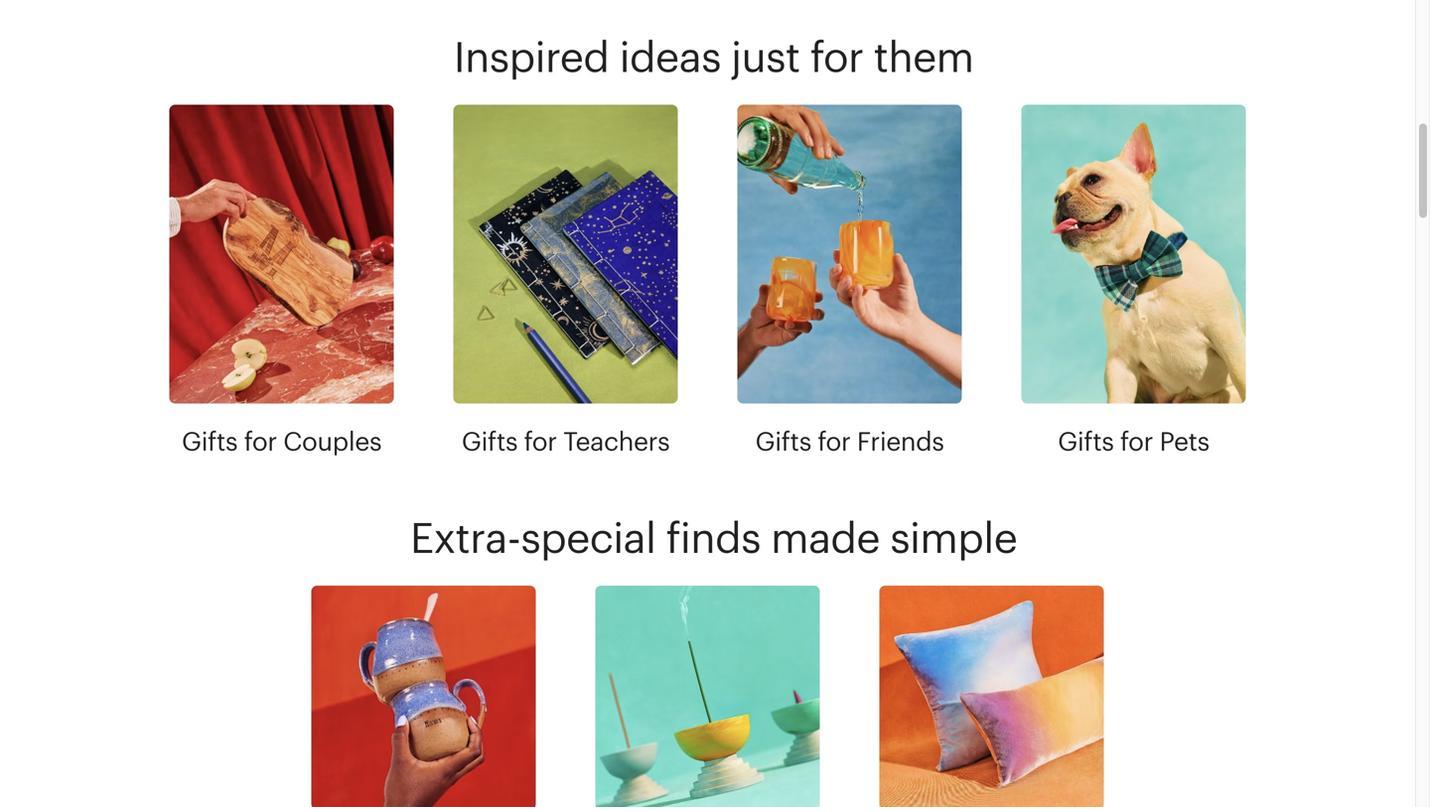 Task type: describe. For each thing, give the bounding box(es) containing it.
gifts for friends image
[[737, 105, 962, 404]]

for for gifts for friends
[[818, 427, 851, 457]]

gifts under $30 image
[[879, 586, 1104, 807]]

gifts for gifts for couples
[[182, 427, 238, 457]]

gifts for teachers image
[[453, 105, 678, 404]]

personalized gifts image
[[311, 586, 536, 807]]

couples
[[283, 427, 382, 457]]

inspired ideas just for them
[[453, 34, 974, 81]]

inspired
[[453, 34, 609, 81]]

just
[[731, 34, 800, 81]]

friends
[[857, 427, 944, 457]]

extra-special finds made simple
[[410, 515, 1017, 562]]

pets
[[1160, 427, 1210, 457]]

gifts for pets image
[[1021, 105, 1246, 404]]

ideas
[[619, 34, 721, 81]]



Task type: locate. For each thing, give the bounding box(es) containing it.
last minute gifts image
[[595, 586, 820, 807]]

finds
[[666, 515, 761, 562]]

for for gifts for pets
[[1120, 427, 1153, 457]]

extra-
[[410, 515, 521, 562]]

teachers
[[563, 427, 670, 457]]

for for gifts for couples
[[244, 427, 277, 457]]

3 gifts from the left
[[755, 427, 811, 457]]

for left friends
[[818, 427, 851, 457]]

special
[[521, 515, 656, 562]]

for left teachers
[[524, 427, 557, 457]]

them
[[874, 34, 974, 81]]

gifts for couples image
[[169, 105, 394, 404]]

gifts for teachers
[[462, 427, 670, 457]]

for left couples
[[244, 427, 277, 457]]

for right just
[[810, 34, 863, 81]]

gifts for friends
[[755, 427, 944, 457]]

for left pets
[[1120, 427, 1153, 457]]

gifts for gifts for teachers
[[462, 427, 518, 457]]

simple
[[890, 515, 1017, 562]]

gifts for pets
[[1058, 427, 1210, 457]]

1 gifts from the left
[[182, 427, 238, 457]]

gifts for couples
[[182, 427, 382, 457]]

gifts
[[182, 427, 238, 457], [462, 427, 518, 457], [755, 427, 811, 457], [1058, 427, 1114, 457]]

gifts for gifts for pets
[[1058, 427, 1114, 457]]

for
[[810, 34, 863, 81], [244, 427, 277, 457], [524, 427, 557, 457], [818, 427, 851, 457], [1120, 427, 1153, 457]]

for for gifts for teachers
[[524, 427, 557, 457]]

made
[[771, 515, 880, 562]]

4 gifts from the left
[[1058, 427, 1114, 457]]

2 gifts from the left
[[462, 427, 518, 457]]

gifts for gifts for friends
[[755, 427, 811, 457]]



Task type: vqa. For each thing, say whether or not it's contained in the screenshot.
Gifts Under $30 "image"
yes



